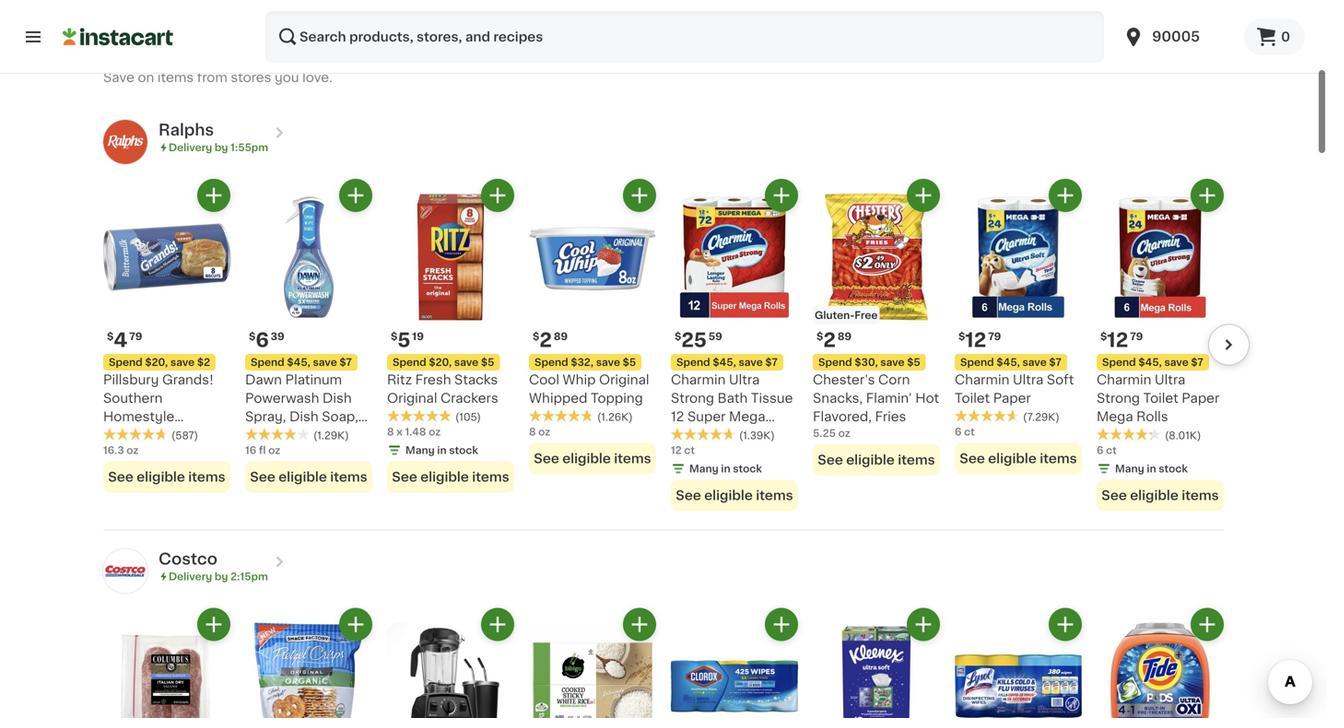 Task type: describe. For each thing, give the bounding box(es) containing it.
(105)
[[456, 412, 481, 422]]

fl
[[259, 445, 266, 455]]

$5 for stacks
[[481, 357, 495, 367]]

$7 for charmin ultra strong bath tissue 12 super mega rolls
[[766, 357, 778, 367]]

save
[[103, 71, 135, 84]]

79 for pillsbury grands! southern homestyle buttermilk refrigerated biscuit dough
[[129, 331, 142, 342]]

many in stock for 25
[[690, 464, 762, 474]]

mega inside charmin ultra strong bath tissue 12 super mega rolls
[[729, 410, 766, 423]]

original inside cool whip original whipped topping
[[599, 373, 650, 386]]

see eligible items button for pillsbury grands! southern homestyle buttermilk refrigerated biscuit dough
[[103, 461, 231, 493]]

$7 for dawn platinum powerwash dish spray, dish soap, fresh scent
[[340, 357, 352, 367]]

whip
[[563, 373, 596, 386]]

oz inside chester's corn snacks, flamin' hot flavored, fries 5.25 oz
[[839, 428, 851, 438]]

$5 for original
[[623, 357, 636, 367]]

delivery by 1:55pm
[[169, 142, 268, 153]]

$ 25 59
[[675, 330, 723, 350]]

spend for charmin ultra soft toilet paper
[[961, 357, 995, 367]]

spend for ritz fresh stacks original crackers
[[393, 357, 427, 367]]

gluten-
[[815, 310, 855, 320]]

eligible for cool whip original whipped topping
[[563, 452, 611, 465]]

$45, for charmin ultra soft toilet paper
[[997, 357, 1021, 367]]

flavored,
[[813, 410, 872, 423]]

delivery by 2:15pm
[[169, 572, 268, 582]]

soap,
[[322, 410, 359, 423]]

see for pillsbury grands! southern homestyle buttermilk refrigerated biscuit dough
[[108, 471, 134, 484]]

$ 4 79
[[107, 330, 142, 350]]

fresh inside ritz fresh stacks original crackers
[[415, 373, 451, 386]]

spend $20, save $2
[[109, 357, 210, 367]]

2 for cool whip original whipped topping
[[540, 330, 552, 350]]

see eligible items button for charmin ultra soft toilet paper
[[955, 443, 1083, 474]]

see eligible items for chester's corn snacks, flamin' hot flavored, fries
[[818, 454, 936, 466]]

charmin for charmin ultra strong toilet paper mega rolls
[[1097, 373, 1152, 386]]

see eligible items button for charmin ultra strong toilet paper mega rolls
[[1097, 480, 1225, 511]]

12 down charmin ultra strong bath tissue 12 super mega rolls
[[671, 445, 682, 455]]

items for cool whip original whipped topping
[[614, 452, 652, 465]]

topping
[[591, 392, 643, 405]]

instacart logo image
[[63, 26, 173, 48]]

strong for 25
[[671, 392, 715, 405]]

platinum
[[285, 373, 342, 386]]

0
[[1282, 30, 1291, 43]]

on
[[138, 71, 154, 84]]

by for ralphs
[[215, 142, 228, 153]]

(1.39k)
[[740, 431, 775, 441]]

in for 12
[[1147, 464, 1157, 474]]

8 for 2
[[529, 427, 536, 437]]

$20, for 4
[[145, 357, 168, 367]]

fresh inside the dawn platinum powerwash dish spray, dish soap, fresh scent
[[245, 429, 281, 442]]

ritz fresh stacks original crackers
[[387, 373, 499, 405]]

ultra for charmin ultra soft toilet paper
[[1013, 373, 1044, 386]]

ct for charmin ultra strong toilet paper mega rolls
[[1107, 445, 1117, 455]]

corn
[[879, 373, 911, 386]]

$45, for charmin ultra strong toilet paper mega rolls
[[1139, 357, 1163, 367]]

oz right fl
[[268, 445, 281, 455]]

oz right 1.48
[[429, 427, 441, 437]]

59
[[709, 331, 723, 342]]

super
[[688, 410, 726, 423]]

x
[[397, 427, 403, 437]]

12 up 'charmin ultra strong toilet paper mega rolls'
[[1108, 330, 1129, 350]]

save for chester's corn snacks, flamin' hot flavored, fries
[[881, 357, 905, 367]]

8 x 1.48 oz
[[387, 427, 441, 437]]

soft
[[1047, 373, 1075, 386]]

see for cool whip original whipped topping
[[534, 452, 560, 465]]

see eligible items button for charmin ultra strong bath tissue 12 super mega rolls
[[671, 480, 799, 511]]

8 for 5
[[387, 427, 394, 437]]

16
[[245, 445, 256, 455]]

eligible for charmin ultra soft toilet paper
[[989, 452, 1037, 465]]

19
[[412, 331, 424, 342]]

tissue
[[751, 392, 793, 405]]

product group containing 25
[[671, 179, 799, 511]]

90005 button
[[1112, 11, 1245, 63]]

see for dawn platinum powerwash dish spray, dish soap, fresh scent
[[250, 471, 276, 484]]

paper for charmin ultra strong toilet paper mega rolls
[[1182, 392, 1220, 405]]

strong for 12
[[1097, 392, 1141, 405]]

$ for dawn platinum powerwash dish spray, dish soap, fresh scent
[[249, 331, 256, 342]]

save for charmin ultra strong toilet paper mega rolls
[[1165, 357, 1189, 367]]

cool
[[529, 373, 560, 386]]

dawn platinum powerwash dish spray, dish soap, fresh scent
[[245, 373, 359, 442]]

12 ct
[[671, 445, 695, 455]]

crackers
[[441, 392, 499, 405]]

scent
[[284, 429, 322, 442]]

pillsbury
[[103, 373, 159, 386]]

16 fl oz
[[245, 445, 281, 455]]

items for charmin ultra soft toilet paper
[[1040, 452, 1078, 465]]

(587)
[[172, 431, 198, 441]]

eligible for dawn platinum powerwash dish spray, dish soap, fresh scent
[[279, 471, 327, 484]]

charmin ultra strong toilet paper mega rolls
[[1097, 373, 1220, 423]]

buttermilk
[[103, 429, 170, 442]]

many for 25
[[690, 464, 719, 474]]

see eligible items button for cool whip original whipped topping
[[529, 443, 657, 474]]

see for charmin ultra soft toilet paper
[[960, 452, 986, 465]]

see eligible items button for ritz fresh stacks original crackers
[[387, 461, 515, 493]]

3 $5 from the left
[[908, 357, 921, 367]]

$45, for charmin ultra strong bath tissue 12 super mega rolls
[[713, 357, 737, 367]]

toilet for charmin ultra strong toilet paper mega rolls
[[1144, 392, 1179, 405]]

items for dawn platinum powerwash dish spray, dish soap, fresh scent
[[330, 471, 368, 484]]

see eligible items for charmin ultra strong toilet paper mega rolls
[[1102, 489, 1220, 502]]

from
[[197, 71, 228, 84]]

spend $32, save $5
[[535, 357, 636, 367]]

(7.29k)
[[1024, 412, 1060, 422]]

cool whip original whipped topping
[[529, 373, 650, 405]]

$ 12 79 for charmin ultra strong toilet paper mega rolls
[[1101, 330, 1144, 350]]

2 for chester's corn snacks, flamin' hot flavored, fries
[[824, 330, 836, 350]]

oz down whipped
[[539, 427, 551, 437]]

chester's
[[813, 373, 876, 386]]

$2
[[197, 357, 210, 367]]

$ 2 89 for cool whip original whipped topping
[[533, 330, 568, 350]]

$32,
[[571, 357, 594, 367]]

stock for 25
[[733, 464, 762, 474]]

powerwash
[[245, 392, 319, 405]]

see eligible items for dawn platinum powerwash dish spray, dish soap, fresh scent
[[250, 471, 368, 484]]

charmin ultra strong bath tissue 12 super mega rolls
[[671, 373, 793, 442]]

spend $45, save $7 for charmin ultra strong toilet paper mega rolls
[[1103, 357, 1204, 367]]

see eligible items for cool whip original whipped topping
[[534, 452, 652, 465]]

deals save on items from stores you love.
[[103, 50, 333, 84]]

25
[[682, 330, 707, 350]]

ct for charmin ultra soft toilet paper
[[965, 427, 975, 437]]

2:15pm
[[231, 572, 268, 582]]

spend $45, save $7 for charmin ultra strong bath tissue 12 super mega rolls
[[677, 357, 778, 367]]

$45, for dawn platinum powerwash dish spray, dish soap, fresh scent
[[287, 357, 311, 367]]

(8.01k)
[[1166, 431, 1202, 441]]

ralphs
[[159, 122, 214, 138]]

$ 5 19
[[391, 330, 424, 350]]

eligible for chester's corn snacks, flamin' hot flavored, fries
[[847, 454, 895, 466]]

$ for charmin ultra strong bath tissue 12 super mega rolls
[[675, 331, 682, 342]]

save for charmin ultra strong bath tissue 12 super mega rolls
[[739, 357, 763, 367]]

many for 5
[[406, 445, 435, 455]]

spend $45, save $7 for charmin ultra soft toilet paper
[[961, 357, 1062, 367]]

biscuit
[[103, 466, 148, 478]]

90005
[[1153, 30, 1201, 43]]



Task type: locate. For each thing, give the bounding box(es) containing it.
0 horizontal spatial 8
[[387, 427, 394, 437]]

0 horizontal spatial rolls
[[671, 429, 703, 442]]

89
[[554, 331, 568, 342], [838, 331, 852, 342]]

2 horizontal spatial in
[[1147, 464, 1157, 474]]

dish up soap,
[[323, 392, 352, 405]]

6 for charmin ultra strong toilet paper mega rolls
[[1097, 445, 1104, 455]]

2 delivery from the top
[[169, 572, 212, 582]]

bath
[[718, 392, 748, 405]]

deals
[[103, 50, 150, 66]]

3 charmin from the left
[[1097, 373, 1152, 386]]

southern
[[103, 392, 163, 405]]

delivery down costco
[[169, 572, 212, 582]]

in down 8 x 1.48 oz
[[437, 445, 447, 455]]

2 spend from the left
[[251, 357, 285, 367]]

2 up cool
[[540, 330, 552, 350]]

1 horizontal spatial in
[[721, 464, 731, 474]]

save for cool whip original whipped topping
[[596, 357, 621, 367]]

strong inside 'charmin ultra strong toilet paper mega rolls'
[[1097, 392, 1141, 405]]

6 left 39
[[256, 330, 269, 350]]

3 spend from the left
[[393, 357, 427, 367]]

79 inside $ 4 79
[[129, 331, 142, 342]]

paper inside charmin ultra soft toilet paper
[[994, 392, 1032, 405]]

1 horizontal spatial 79
[[989, 331, 1002, 342]]

1 horizontal spatial strong
[[1097, 392, 1141, 405]]

costco
[[159, 551, 218, 567]]

1 spend from the left
[[109, 357, 143, 367]]

save
[[171, 357, 195, 367], [313, 357, 337, 367], [455, 357, 479, 367], [596, 357, 621, 367], [739, 357, 763, 367], [881, 357, 905, 367], [1023, 357, 1047, 367], [1165, 357, 1189, 367]]

1 89 from the left
[[554, 331, 568, 342]]

stock down '(105)'
[[449, 445, 478, 455]]

see eligible items button down refrigerated at the left of page
[[103, 461, 231, 493]]

many down 'charmin ultra strong toilet paper mega rolls'
[[1116, 464, 1145, 474]]

16.3 oz
[[103, 445, 139, 455]]

ultra inside charmin ultra strong bath tissue 12 super mega rolls
[[729, 373, 760, 386]]

eligible for charmin ultra strong bath tissue 12 super mega rolls
[[705, 489, 753, 502]]

6 ct down 'charmin ultra strong toilet paper mega rolls'
[[1097, 445, 1117, 455]]

product group containing 6
[[245, 179, 373, 493]]

charmin right soft
[[1097, 373, 1152, 386]]

by left 2:15pm
[[215, 572, 228, 582]]

0 vertical spatial rolls
[[1137, 410, 1169, 423]]

pillsbury grands! southern homestyle buttermilk refrigerated biscuit dough
[[103, 373, 214, 478]]

many in stock down (1.39k)
[[690, 464, 762, 474]]

$20, for 5
[[429, 357, 452, 367]]

0 horizontal spatial mega
[[729, 410, 766, 423]]

0 horizontal spatial strong
[[671, 392, 715, 405]]

None search field
[[266, 11, 1105, 63]]

save up grands! at the left of the page
[[171, 357, 195, 367]]

items for charmin ultra strong toilet paper mega rolls
[[1182, 489, 1220, 502]]

0 button
[[1245, 18, 1306, 55]]

items inside "deals save on items from stores you love."
[[158, 71, 194, 84]]

0 vertical spatial 6 ct
[[955, 427, 975, 437]]

items right on at left top
[[158, 71, 194, 84]]

save right $32,
[[596, 357, 621, 367]]

many in stock for 12
[[1116, 464, 1188, 474]]

fries
[[875, 410, 907, 423]]

$45, up platinum
[[287, 357, 311, 367]]

ct inside group
[[685, 445, 695, 455]]

$
[[107, 331, 114, 342], [249, 331, 256, 342], [391, 331, 398, 342], [533, 331, 540, 342], [675, 331, 682, 342], [817, 331, 824, 342], [959, 331, 966, 342], [1101, 331, 1108, 342]]

2 $ from the left
[[249, 331, 256, 342]]

1 2 from the left
[[540, 330, 552, 350]]

stacks
[[455, 373, 498, 386]]

flamin'
[[867, 392, 913, 405]]

toilet
[[955, 392, 990, 405], [1144, 392, 1179, 405]]

$ up cool
[[533, 331, 540, 342]]

see eligible items button down scent
[[245, 461, 373, 493]]

$ inside $ 5 19
[[391, 331, 398, 342]]

save up charmin ultra soft toilet paper
[[1023, 357, 1047, 367]]

0 horizontal spatial $ 2 89
[[533, 330, 568, 350]]

save up 'charmin ultra strong toilet paper mega rolls'
[[1165, 357, 1189, 367]]

3 save from the left
[[455, 357, 479, 367]]

oz down buttermilk
[[127, 445, 139, 455]]

$ 2 89 down gluten-
[[817, 330, 852, 350]]

spend
[[109, 357, 143, 367], [251, 357, 285, 367], [393, 357, 427, 367], [535, 357, 569, 367], [677, 357, 711, 367], [819, 357, 853, 367], [961, 357, 995, 367], [1103, 357, 1137, 367]]

7 $ from the left
[[959, 331, 966, 342]]

spend up dawn
[[251, 357, 285, 367]]

charmin inside charmin ultra soft toilet paper
[[955, 373, 1010, 386]]

see eligible items down (7.29k)
[[960, 452, 1078, 465]]

ultra for charmin ultra strong bath tissue 12 super mega rolls
[[729, 373, 760, 386]]

save for pillsbury grands! southern homestyle buttermilk refrigerated biscuit dough
[[171, 357, 195, 367]]

2 paper from the left
[[1182, 392, 1220, 405]]

89 down gluten-free at the top of the page
[[838, 331, 852, 342]]

1 $ from the left
[[107, 331, 114, 342]]

see eligible items button down 1.48
[[387, 461, 515, 493]]

2 $45, from the left
[[713, 357, 737, 367]]

2 charmin from the left
[[955, 373, 1010, 386]]

product group containing 5
[[387, 179, 515, 493]]

$ 6 39
[[249, 330, 285, 350]]

1 horizontal spatial $5
[[623, 357, 636, 367]]

1 79 from the left
[[129, 331, 142, 342]]

stock down (1.39k)
[[733, 464, 762, 474]]

3 $45, from the left
[[997, 357, 1021, 367]]

charmin for charmin ultra strong bath tissue 12 super mega rolls
[[671, 373, 726, 386]]

2 2 from the left
[[824, 330, 836, 350]]

8 left x
[[387, 427, 394, 437]]

6 spend from the left
[[819, 357, 853, 367]]

items for chester's corn snacks, flamin' hot flavored, fries
[[898, 454, 936, 466]]

save up bath
[[739, 357, 763, 367]]

(1.29k)
[[314, 431, 349, 441]]

0 vertical spatial fresh
[[415, 373, 451, 386]]

$ inside $ 25 59
[[675, 331, 682, 342]]

spend for dawn platinum powerwash dish spray, dish soap, fresh scent
[[251, 357, 285, 367]]

rolls inside charmin ultra strong bath tissue 12 super mega rolls
[[671, 429, 703, 442]]

0 horizontal spatial many
[[406, 445, 435, 455]]

1 charmin from the left
[[671, 373, 726, 386]]

8 down whipped
[[529, 427, 536, 437]]

2 $7 from the left
[[766, 357, 778, 367]]

items down (587)
[[188, 471, 226, 484]]

2 horizontal spatial many
[[1116, 464, 1145, 474]]

eligible down (1.39k)
[[705, 489, 753, 502]]

mega inside 'charmin ultra strong toilet paper mega rolls'
[[1097, 410, 1134, 423]]

ct
[[965, 427, 975, 437], [685, 445, 695, 455], [1107, 445, 1117, 455]]

1 $ 2 89 from the left
[[533, 330, 568, 350]]

2 79 from the left
[[989, 331, 1002, 342]]

2 ultra from the left
[[1013, 373, 1044, 386]]

0 horizontal spatial paper
[[994, 392, 1032, 405]]

0 horizontal spatial toilet
[[955, 392, 990, 405]]

1 horizontal spatial rolls
[[1137, 410, 1169, 423]]

$ 2 89 up cool
[[533, 330, 568, 350]]

paper inside 'charmin ultra strong toilet paper mega rolls'
[[1182, 392, 1220, 405]]

$20,
[[145, 357, 168, 367], [429, 357, 452, 367]]

0 horizontal spatial $5
[[481, 357, 495, 367]]

0 horizontal spatial fresh
[[245, 429, 281, 442]]

0 horizontal spatial many in stock
[[406, 445, 478, 455]]

spend $20, save $5
[[393, 357, 495, 367]]

79 right 4
[[129, 331, 142, 342]]

charmin for charmin ultra soft toilet paper
[[955, 373, 1010, 386]]

toilet inside 'charmin ultra strong toilet paper mega rolls'
[[1144, 392, 1179, 405]]

2 horizontal spatial 6
[[1097, 445, 1104, 455]]

toilet for charmin ultra soft toilet paper
[[955, 392, 990, 405]]

$20, up pillsbury
[[145, 357, 168, 367]]

79 for charmin ultra strong toilet paper mega rolls
[[1131, 331, 1144, 342]]

delivery for costco
[[169, 572, 212, 582]]

1 toilet from the left
[[955, 392, 990, 405]]

in for 5
[[437, 445, 447, 455]]

2 mega from the left
[[1097, 410, 1134, 423]]

in
[[437, 445, 447, 455], [721, 464, 731, 474], [1147, 464, 1157, 474]]

ralphs image
[[103, 120, 148, 164]]

1 spend $45, save $7 from the left
[[251, 357, 352, 367]]

1 $ 12 79 from the left
[[959, 330, 1002, 350]]

dough
[[151, 466, 194, 478]]

1 $7 from the left
[[340, 357, 352, 367]]

1 horizontal spatial $ 2 89
[[817, 330, 852, 350]]

(1.26k)
[[598, 412, 633, 422]]

$ inside $ 6 39
[[249, 331, 256, 342]]

1 horizontal spatial many in stock
[[690, 464, 762, 474]]

original up topping
[[599, 373, 650, 386]]

spend down 25
[[677, 357, 711, 367]]

1 horizontal spatial 8
[[529, 427, 536, 437]]

0 horizontal spatial $20,
[[145, 357, 168, 367]]

$7 up soft
[[1050, 357, 1062, 367]]

$45, up charmin ultra soft toilet paper
[[997, 357, 1021, 367]]

12 inside charmin ultra strong bath tissue 12 super mega rolls
[[671, 410, 685, 423]]

89 for chester's corn snacks, flamin' hot flavored, fries
[[838, 331, 852, 342]]

eligible down 1.48
[[421, 471, 469, 484]]

1 horizontal spatial many
[[690, 464, 719, 474]]

toilet inside charmin ultra soft toilet paper
[[955, 392, 990, 405]]

1 vertical spatial original
[[387, 392, 438, 405]]

90005 button
[[1123, 11, 1234, 63]]

4 save from the left
[[596, 357, 621, 367]]

spend for cool whip original whipped topping
[[535, 357, 569, 367]]

many for 12
[[1116, 464, 1145, 474]]

eligible down (8.01k)
[[1131, 489, 1179, 502]]

$5
[[481, 357, 495, 367], [623, 357, 636, 367], [908, 357, 921, 367]]

save for charmin ultra soft toilet paper
[[1023, 357, 1047, 367]]

1 paper from the left
[[994, 392, 1032, 405]]

1 $5 from the left
[[481, 357, 495, 367]]

1 vertical spatial dish
[[290, 410, 319, 423]]

you
[[275, 71, 299, 84]]

1.48
[[405, 427, 426, 437]]

2 89 from the left
[[838, 331, 852, 342]]

ultra
[[729, 373, 760, 386], [1013, 373, 1044, 386], [1155, 373, 1186, 386]]

charmin left soft
[[955, 373, 1010, 386]]

$ down gluten-
[[817, 331, 824, 342]]

spend for charmin ultra strong bath tissue 12 super mega rolls
[[677, 357, 711, 367]]

1 horizontal spatial 6 ct
[[1097, 445, 1117, 455]]

see eligible items button for dawn platinum powerwash dish spray, dish soap, fresh scent
[[245, 461, 373, 493]]

1 horizontal spatial charmin
[[955, 373, 1010, 386]]

6 save from the left
[[881, 357, 905, 367]]

1 horizontal spatial ultra
[[1013, 373, 1044, 386]]

original down ritz
[[387, 392, 438, 405]]

5 save from the left
[[739, 357, 763, 367]]

ultra for charmin ultra strong toilet paper mega rolls
[[1155, 373, 1186, 386]]

6
[[256, 330, 269, 350], [955, 427, 962, 437], [1097, 445, 1104, 455]]

8
[[387, 427, 394, 437], [529, 427, 536, 437]]

2 $5 from the left
[[623, 357, 636, 367]]

1 horizontal spatial $ 12 79
[[1101, 330, 1144, 350]]

6 for charmin ultra soft toilet paper
[[955, 427, 962, 437]]

6 ct for charmin ultra soft toilet paper
[[955, 427, 975, 437]]

delivery for ralphs
[[169, 142, 212, 153]]

items down (8.01k)
[[1182, 489, 1220, 502]]

$ left '19'
[[391, 331, 398, 342]]

1 delivery from the top
[[169, 142, 212, 153]]

see eligible items down fries
[[818, 454, 936, 466]]

$5 up corn on the right bottom of the page
[[908, 357, 921, 367]]

mega
[[729, 410, 766, 423], [1097, 410, 1134, 423]]

spend $45, save $7 up platinum
[[251, 357, 352, 367]]

$5 inside product group
[[481, 357, 495, 367]]

product group containing 4
[[103, 179, 231, 493]]

4 $7 from the left
[[1192, 357, 1204, 367]]

eligible down fries
[[847, 454, 895, 466]]

1 horizontal spatial toilet
[[1144, 392, 1179, 405]]

1 horizontal spatial fresh
[[415, 373, 451, 386]]

spend up pillsbury
[[109, 357, 143, 367]]

see for chester's corn snacks, flamin' hot flavored, fries
[[818, 454, 844, 466]]

homestyle
[[103, 410, 175, 423]]

0 horizontal spatial dish
[[290, 410, 319, 423]]

eligible
[[563, 452, 611, 465], [989, 452, 1037, 465], [847, 454, 895, 466], [137, 471, 185, 484], [279, 471, 327, 484], [421, 471, 469, 484], [705, 489, 753, 502], [1131, 489, 1179, 502]]

2 horizontal spatial stock
[[1159, 464, 1188, 474]]

6 $ from the left
[[817, 331, 824, 342]]

7 spend from the left
[[961, 357, 995, 367]]

spend for chester's corn snacks, flamin' hot flavored, fries
[[819, 357, 853, 367]]

0 vertical spatial original
[[599, 373, 650, 386]]

see eligible items for pillsbury grands! southern homestyle buttermilk refrigerated biscuit dough
[[108, 471, 226, 484]]

3 ultra from the left
[[1155, 373, 1186, 386]]

3 $ from the left
[[391, 331, 398, 342]]

$ for chester's corn snacks, flamin' hot flavored, fries
[[817, 331, 824, 342]]

0 vertical spatial delivery
[[169, 142, 212, 153]]

$ left 39
[[249, 331, 256, 342]]

many in stock for 5
[[406, 445, 478, 455]]

hot
[[916, 392, 940, 405]]

$ for pillsbury grands! southern homestyle buttermilk refrigerated biscuit dough
[[107, 331, 114, 342]]

$ left 59
[[675, 331, 682, 342]]

$ up charmin ultra soft toilet paper
[[959, 331, 966, 342]]

7 save from the left
[[1023, 357, 1047, 367]]

dish up scent
[[290, 410, 319, 423]]

in down super
[[721, 464, 731, 474]]

toilet up (8.01k)
[[1144, 392, 1179, 405]]

0 horizontal spatial 79
[[129, 331, 142, 342]]

items for pillsbury grands! southern homestyle buttermilk refrigerated biscuit dough
[[188, 471, 226, 484]]

see eligible items for charmin ultra soft toilet paper
[[960, 452, 1078, 465]]

0 horizontal spatial 89
[[554, 331, 568, 342]]

eligible for ritz fresh stacks original crackers
[[421, 471, 469, 484]]

ct down super
[[685, 445, 695, 455]]

3 spend $45, save $7 from the left
[[961, 357, 1062, 367]]

2 strong from the left
[[1097, 392, 1141, 405]]

4 $45, from the left
[[1139, 357, 1163, 367]]

fresh
[[415, 373, 451, 386], [245, 429, 281, 442]]

charmin ultra soft toilet paper
[[955, 373, 1075, 405]]

save up stacks
[[455, 357, 479, 367]]

chester's corn snacks, flamin' hot flavored, fries 5.25 oz
[[813, 373, 940, 438]]

paper up (8.01k)
[[1182, 392, 1220, 405]]

1 vertical spatial by
[[215, 572, 228, 582]]

2 $ 2 89 from the left
[[817, 330, 852, 350]]

2 down gluten-
[[824, 330, 836, 350]]

grands!
[[162, 373, 214, 386]]

eligible for charmin ultra strong toilet paper mega rolls
[[1131, 489, 1179, 502]]

whipped
[[529, 392, 588, 405]]

79 up charmin ultra soft toilet paper
[[989, 331, 1002, 342]]

paper up (7.29k)
[[994, 392, 1032, 405]]

8 oz
[[529, 427, 551, 437]]

1 by from the top
[[215, 142, 228, 153]]

item carousel region
[[77, 179, 1250, 522]]

0 horizontal spatial 6
[[256, 330, 269, 350]]

spray,
[[245, 410, 286, 423]]

many in stock
[[406, 445, 478, 455], [690, 464, 762, 474], [1116, 464, 1188, 474]]

ritz
[[387, 373, 412, 386]]

see eligible items button down (8.01k)
[[1097, 480, 1225, 511]]

see eligible items for charmin ultra strong bath tissue 12 super mega rolls
[[676, 489, 794, 502]]

gluten-free
[[815, 310, 878, 320]]

eligible down (1.26k)
[[563, 452, 611, 465]]

spend $45, save $7 for dawn platinum powerwash dish spray, dish soap, fresh scent
[[251, 357, 352, 367]]

rolls up 12 ct
[[671, 429, 703, 442]]

save for dawn platinum powerwash dish spray, dish soap, fresh scent
[[313, 357, 337, 367]]

rolls inside 'charmin ultra strong toilet paper mega rolls'
[[1137, 410, 1169, 423]]

4 spend from the left
[[535, 357, 569, 367]]

see eligible items
[[534, 452, 652, 465], [960, 452, 1078, 465], [818, 454, 936, 466], [108, 471, 226, 484], [250, 471, 368, 484], [392, 471, 510, 484], [676, 489, 794, 502], [1102, 489, 1220, 502]]

snacks,
[[813, 392, 863, 405]]

see eligible items down (8.01k)
[[1102, 489, 1220, 502]]

$ 12 79 up charmin ultra soft toilet paper
[[959, 330, 1002, 350]]

12 up charmin ultra soft toilet paper
[[966, 330, 987, 350]]

$ for cool whip original whipped topping
[[533, 331, 540, 342]]

save for ritz fresh stacks original crackers
[[455, 357, 479, 367]]

0 horizontal spatial 2
[[540, 330, 552, 350]]

eligible down refrigerated at the left of page
[[137, 471, 185, 484]]

see for ritz fresh stacks original crackers
[[392, 471, 418, 484]]

0 horizontal spatial original
[[387, 392, 438, 405]]

2 8 from the left
[[529, 427, 536, 437]]

save up corn on the right bottom of the page
[[881, 357, 905, 367]]

0 horizontal spatial 6 ct
[[955, 427, 975, 437]]

$7 for charmin ultra strong toilet paper mega rolls
[[1192, 357, 1204, 367]]

2 horizontal spatial charmin
[[1097, 373, 1152, 386]]

$7 for charmin ultra soft toilet paper
[[1050, 357, 1062, 367]]

ultra inside charmin ultra soft toilet paper
[[1013, 373, 1044, 386]]

0 horizontal spatial ct
[[685, 445, 695, 455]]

items for charmin ultra strong bath tissue 12 super mega rolls
[[756, 489, 794, 502]]

1 horizontal spatial dish
[[323, 392, 352, 405]]

original
[[599, 373, 650, 386], [387, 392, 438, 405]]

1 $20, from the left
[[145, 357, 168, 367]]

4
[[114, 330, 127, 350]]

0 horizontal spatial ultra
[[729, 373, 760, 386]]

$ up pillsbury
[[107, 331, 114, 342]]

0 horizontal spatial charmin
[[671, 373, 726, 386]]

product group
[[103, 179, 231, 493], [245, 179, 373, 493], [387, 179, 515, 493], [529, 179, 657, 474], [671, 179, 799, 511], [813, 179, 941, 476], [955, 179, 1083, 474], [1097, 179, 1225, 511], [103, 608, 231, 718], [245, 608, 373, 718], [387, 608, 515, 718], [529, 608, 657, 718], [671, 608, 799, 718], [813, 608, 941, 718], [955, 608, 1083, 718], [1097, 608, 1225, 718]]

see eligible items button down (1.26k)
[[529, 443, 657, 474]]

spend for pillsbury grands! southern homestyle buttermilk refrigerated biscuit dough
[[109, 357, 143, 367]]

1 vertical spatial delivery
[[169, 572, 212, 582]]

refrigerated
[[103, 447, 185, 460]]

1 horizontal spatial 89
[[838, 331, 852, 342]]

ct down 'charmin ultra strong toilet paper mega rolls'
[[1107, 445, 1117, 455]]

1 save from the left
[[171, 357, 195, 367]]

charmin inside charmin ultra strong bath tissue 12 super mega rolls
[[671, 373, 726, 386]]

paper
[[994, 392, 1032, 405], [1182, 392, 1220, 405]]

$30,
[[855, 357, 878, 367]]

1 8 from the left
[[387, 427, 394, 437]]

1 horizontal spatial $20,
[[429, 357, 452, 367]]

0 vertical spatial 6
[[256, 330, 269, 350]]

4 spend $45, save $7 from the left
[[1103, 357, 1204, 367]]

1 $45, from the left
[[287, 357, 311, 367]]

2 $ 12 79 from the left
[[1101, 330, 1144, 350]]

eligible for pillsbury grands! southern homestyle buttermilk refrigerated biscuit dough
[[137, 471, 185, 484]]

$5 up stacks
[[481, 357, 495, 367]]

4 $ from the left
[[533, 331, 540, 342]]

ct for charmin ultra strong bath tissue 12 super mega rolls
[[685, 445, 695, 455]]

spend $45, save $7 up charmin ultra soft toilet paper
[[961, 357, 1062, 367]]

2 horizontal spatial $5
[[908, 357, 921, 367]]

$ for ritz fresh stacks original crackers
[[391, 331, 398, 342]]

3 $7 from the left
[[1050, 357, 1062, 367]]

6 ct down charmin ultra soft toilet paper
[[955, 427, 975, 437]]

8 $ from the left
[[1101, 331, 1108, 342]]

1 vertical spatial 6
[[955, 427, 962, 437]]

love.
[[303, 71, 333, 84]]

1 vertical spatial fresh
[[245, 429, 281, 442]]

oz
[[429, 427, 441, 437], [539, 427, 551, 437], [839, 428, 851, 438], [127, 445, 139, 455], [268, 445, 281, 455]]

Search field
[[266, 11, 1105, 63]]

see eligible items down refrigerated at the left of page
[[108, 471, 226, 484]]

2 horizontal spatial ct
[[1107, 445, 1117, 455]]

2 horizontal spatial many in stock
[[1116, 464, 1188, 474]]

1 horizontal spatial 6
[[955, 427, 962, 437]]

$7 up 'charmin ultra strong toilet paper mega rolls'
[[1192, 357, 1204, 367]]

12 left super
[[671, 410, 685, 423]]

$ 2 89 for chester's corn snacks, flamin' hot flavored, fries
[[817, 330, 852, 350]]

0 vertical spatial dish
[[323, 392, 352, 405]]

5 $ from the left
[[675, 331, 682, 342]]

paper for charmin ultra soft toilet paper
[[994, 392, 1032, 405]]

add image
[[202, 184, 225, 207], [628, 184, 651, 207], [770, 184, 793, 207], [912, 184, 935, 207], [1196, 184, 1219, 207], [770, 613, 793, 636], [912, 613, 935, 636], [1054, 613, 1077, 636]]

in for 25
[[721, 464, 731, 474]]

$45,
[[287, 357, 311, 367], [713, 357, 737, 367], [997, 357, 1021, 367], [1139, 357, 1163, 367]]

1 horizontal spatial 2
[[824, 330, 836, 350]]

stock
[[449, 445, 478, 455], [733, 464, 762, 474], [1159, 464, 1188, 474]]

spend up chester's
[[819, 357, 853, 367]]

costco image
[[103, 549, 148, 593]]

79 for charmin ultra soft toilet paper
[[989, 331, 1002, 342]]

5.25
[[813, 428, 836, 438]]

spend $30, save $5
[[819, 357, 921, 367]]

mega right (7.29k)
[[1097, 410, 1134, 423]]

many down 1.48
[[406, 445, 435, 455]]

0 horizontal spatial in
[[437, 445, 447, 455]]

2 $20, from the left
[[429, 357, 452, 367]]

3 79 from the left
[[1131, 331, 1144, 342]]

1 horizontal spatial mega
[[1097, 410, 1134, 423]]

0 horizontal spatial $ 12 79
[[959, 330, 1002, 350]]

items down '(105)'
[[472, 471, 510, 484]]

1 ultra from the left
[[729, 373, 760, 386]]

spend $45, save $7
[[251, 357, 352, 367], [677, 357, 778, 367], [961, 357, 1062, 367], [1103, 357, 1204, 367]]

6 ct for charmin ultra strong toilet paper mega rolls
[[1097, 445, 1117, 455]]

strong
[[671, 392, 715, 405], [1097, 392, 1141, 405]]

1 horizontal spatial original
[[599, 373, 650, 386]]

$ inside $ 4 79
[[107, 331, 114, 342]]

2 horizontal spatial 79
[[1131, 331, 1144, 342]]

charmin inside 'charmin ultra strong toilet paper mega rolls'
[[1097, 373, 1152, 386]]

2 toilet from the left
[[1144, 392, 1179, 405]]

see eligible items down (1.39k)
[[676, 489, 794, 502]]

ultra up (8.01k)
[[1155, 373, 1186, 386]]

1:55pm
[[231, 142, 268, 153]]

2 spend $45, save $7 from the left
[[677, 357, 778, 367]]

by left the 1:55pm
[[215, 142, 228, 153]]

1 mega from the left
[[729, 410, 766, 423]]

spend up ritz
[[393, 357, 427, 367]]

original inside ritz fresh stacks original crackers
[[387, 392, 438, 405]]

2 vertical spatial 6
[[1097, 445, 1104, 455]]

ultra inside 'charmin ultra strong toilet paper mega rolls'
[[1155, 373, 1186, 386]]

see eligible items button down (1.39k)
[[671, 480, 799, 511]]

1 vertical spatial rolls
[[671, 429, 703, 442]]

fresh down spend $20, save $5
[[415, 373, 451, 386]]

39
[[271, 331, 285, 342]]

stock for 5
[[449, 445, 478, 455]]

$45, up 'charmin ultra strong toilet paper mega rolls'
[[1139, 357, 1163, 367]]

1 horizontal spatial paper
[[1182, 392, 1220, 405]]

stock for 12
[[1159, 464, 1188, 474]]

spend for charmin ultra strong toilet paper mega rolls
[[1103, 357, 1137, 367]]

8 spend from the left
[[1103, 357, 1137, 367]]

1 strong from the left
[[671, 392, 715, 405]]

charmin
[[671, 373, 726, 386], [955, 373, 1010, 386], [1097, 373, 1152, 386]]

16.3
[[103, 445, 124, 455]]

1 vertical spatial 6 ct
[[1097, 445, 1117, 455]]

dish
[[323, 392, 352, 405], [290, 410, 319, 423]]

2 save from the left
[[313, 357, 337, 367]]

0 horizontal spatial stock
[[449, 445, 478, 455]]

6 down 'charmin ultra strong toilet paper mega rolls'
[[1097, 445, 1104, 455]]

$5 up topping
[[623, 357, 636, 367]]

5
[[398, 330, 411, 350]]

2 horizontal spatial ultra
[[1155, 373, 1186, 386]]

see eligible items button down (7.29k)
[[955, 443, 1083, 474]]

see eligible items for ritz fresh stacks original crackers
[[392, 471, 510, 484]]

ultra left soft
[[1013, 373, 1044, 386]]

0 vertical spatial by
[[215, 142, 228, 153]]

stores
[[231, 71, 272, 84]]

items for ritz fresh stacks original crackers
[[472, 471, 510, 484]]

$7 up platinum
[[340, 357, 352, 367]]

see for charmin ultra strong toilet paper mega rolls
[[1102, 489, 1128, 502]]

89 up spend $32, save $5
[[554, 331, 568, 342]]

2 by from the top
[[215, 572, 228, 582]]

items down (1.39k)
[[756, 489, 794, 502]]

strong inside charmin ultra strong bath tissue 12 super mega rolls
[[671, 392, 715, 405]]

1 horizontal spatial ct
[[965, 427, 975, 437]]

add image
[[344, 184, 367, 207], [486, 184, 509, 207], [1054, 184, 1077, 207], [202, 613, 225, 636], [344, 613, 367, 636], [486, 613, 509, 636], [628, 613, 651, 636], [1196, 613, 1219, 636]]

free
[[855, 310, 878, 320]]

5 spend from the left
[[677, 357, 711, 367]]

79 up 'charmin ultra strong toilet paper mega rolls'
[[1131, 331, 1144, 342]]

8 inside product group
[[387, 427, 394, 437]]

8 save from the left
[[1165, 357, 1189, 367]]

1 horizontal spatial stock
[[733, 464, 762, 474]]

dawn
[[245, 373, 282, 386]]



Task type: vqa. For each thing, say whether or not it's contained in the screenshot.


